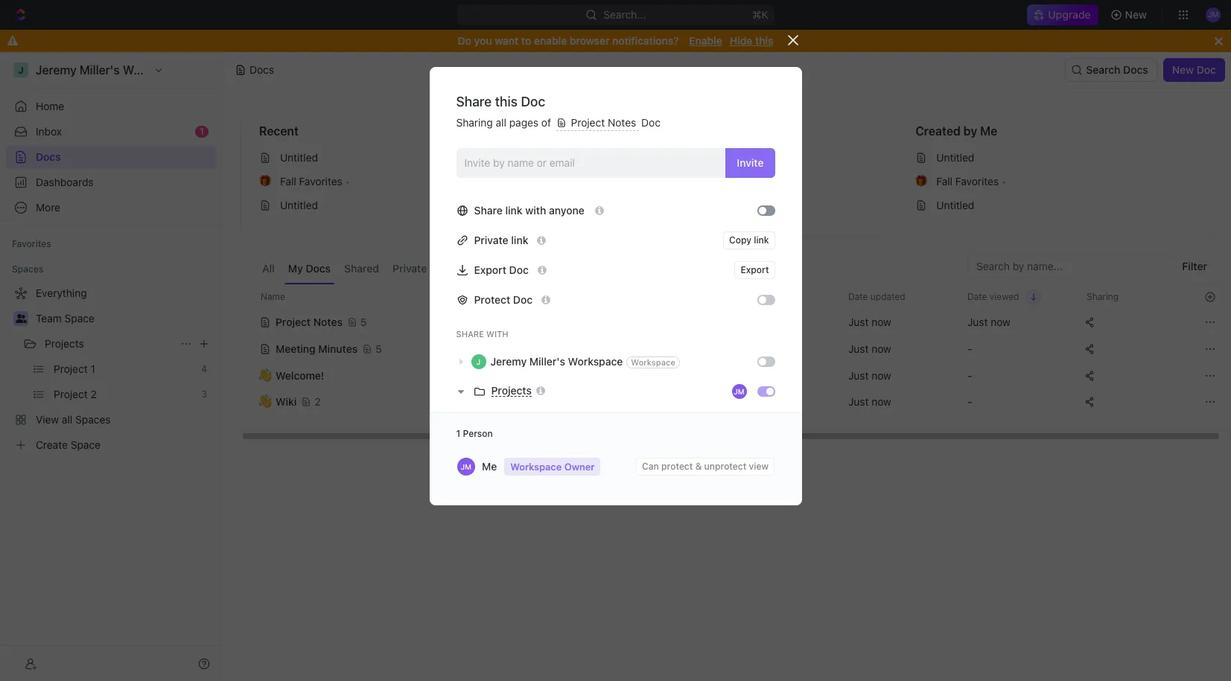 Task type: describe. For each thing, give the bounding box(es) containing it.
new doc button
[[1163, 58, 1225, 82]]

meeting minutes
[[276, 342, 358, 355]]

doc for export doc
[[509, 263, 529, 276]]

upgrade link
[[1028, 4, 1098, 25]]

1 for 1 person
[[456, 428, 461, 439]]

jeremy
[[491, 355, 527, 368]]

fall favorites • for created by me
[[937, 175, 1007, 188]]

tree inside sidebar navigation
[[6, 282, 216, 457]]

space
[[65, 312, 95, 325]]

miller's
[[530, 355, 565, 368]]

just now for project notes
[[848, 315, 892, 328]]

meeting
[[276, 342, 316, 355]]

new button
[[1104, 3, 1156, 27]]

project notes link
[[582, 146, 873, 170]]

Invite by name or email text field
[[464, 152, 720, 174]]

column header inside table
[[241, 285, 257, 309]]

export button
[[735, 261, 775, 279]]

workspace button
[[437, 255, 499, 285]]

home link
[[6, 95, 216, 118]]

share for share link with anyone
[[474, 204, 503, 216]]

favorites inside button
[[12, 238, 51, 250]]

private for private link
[[474, 234, 509, 246]]

search
[[1086, 63, 1121, 76]]

all
[[496, 116, 507, 129]]

enable
[[534, 34, 567, 47]]

export for export doc
[[474, 263, 507, 276]]

5 for meeting minutes
[[376, 342, 382, 355]]

date viewed
[[968, 291, 1019, 302]]

🎁 for recent
[[259, 176, 271, 187]]

date viewed button
[[959, 285, 1042, 308]]

assigned
[[509, 262, 554, 275]]

2 horizontal spatial notes
[[645, 151, 674, 164]]

sharing for sharing all pages of
[[456, 116, 493, 129]]

row containing meeting minutes
[[241, 334, 1223, 364]]

doc for protect doc
[[513, 293, 533, 306]]

tab list containing all
[[258, 255, 615, 285]]

person
[[463, 428, 493, 439]]

0 vertical spatial project notes
[[568, 116, 639, 129]]

hide
[[730, 34, 753, 47]]

now for meeting minutes
[[872, 342, 892, 355]]

1 horizontal spatial me
[[980, 124, 998, 138]]

all button
[[258, 255, 278, 285]]

notifications?
[[612, 34, 679, 47]]

0 vertical spatial project
[[571, 116, 605, 129]]

viewed
[[990, 291, 1019, 302]]

copy link
[[729, 234, 769, 246]]

updated
[[871, 291, 906, 302]]

export for export
[[741, 264, 769, 275]]

date updated
[[848, 291, 906, 302]]

1 for 1
[[200, 126, 204, 137]]

1 horizontal spatial jm
[[734, 387, 745, 396]]

share for share with
[[456, 329, 484, 339]]

projects for projects link
[[45, 337, 84, 350]]

team space
[[36, 312, 95, 325]]

location
[[527, 291, 563, 302]]

upgrade
[[1048, 8, 1091, 21]]

wiki
[[276, 396, 297, 408]]

0 vertical spatial notes
[[608, 116, 636, 129]]

date updated button
[[840, 285, 915, 308]]

do you want to enable browser notifications? enable hide this
[[458, 34, 774, 47]]

new for new doc
[[1172, 63, 1194, 76]]

row containing name
[[241, 285, 1223, 309]]

just now for wiki
[[848, 396, 892, 408]]

share for share this doc
[[456, 94, 492, 110]]

protect doc
[[474, 293, 533, 306]]

date for date viewed
[[968, 291, 987, 302]]

0 horizontal spatial this
[[495, 94, 518, 110]]

now for project notes
[[872, 315, 892, 328]]

docs link
[[6, 145, 216, 169]]

🎁 for created by me
[[916, 176, 928, 187]]

private button
[[389, 255, 431, 285]]

1 horizontal spatial this
[[755, 34, 774, 47]]

just now for meeting minutes
[[848, 342, 892, 355]]

row containing wiki
[[241, 387, 1223, 417]]

notes inside row
[[313, 315, 343, 328]]

assigned button
[[505, 255, 558, 285]]

• for recent
[[346, 175, 350, 187]]

private for private
[[393, 262, 427, 275]]

welcome! button
[[259, 362, 509, 389]]

link for copy
[[754, 234, 769, 246]]

protect
[[474, 293, 510, 306]]

projects button
[[491, 384, 546, 397]]

by
[[964, 124, 977, 138]]

home
[[36, 100, 64, 112]]

1 vertical spatial project notes
[[608, 151, 674, 164]]

sharing for sharing
[[1087, 291, 1119, 302]]

my docs button
[[284, 255, 335, 285]]

share this doc
[[456, 94, 545, 110]]

2
[[315, 396, 321, 408]]

row containing project notes
[[241, 307, 1223, 337]]

welcome!
[[276, 369, 324, 382]]

owner
[[564, 460, 594, 472]]

sharing all pages of
[[456, 116, 554, 129]]



Task type: vqa. For each thing, say whether or not it's contained in the screenshot.
the bottommost this
yes



Task type: locate. For each thing, give the bounding box(es) containing it.
favorites button
[[6, 235, 57, 253]]

0 vertical spatial sharing
[[456, 116, 493, 129]]

link for private
[[511, 234, 528, 246]]

new doc
[[1172, 63, 1216, 76]]

5 up welcome! button
[[376, 342, 382, 355]]

2 vertical spatial notes
[[313, 315, 343, 328]]

link for share
[[505, 204, 523, 216]]

5 row from the top
[[241, 387, 1223, 417]]

dashboards
[[36, 176, 94, 188]]

jeremy miller's workspace
[[491, 355, 623, 368]]

Search by name... text field
[[977, 256, 1165, 278]]

1 vertical spatial sharing
[[1087, 291, 1119, 302]]

now
[[872, 315, 892, 328], [991, 315, 1011, 328], [872, 342, 892, 355], [872, 369, 892, 382], [872, 396, 892, 408]]

0 horizontal spatial fall favorites •
[[280, 175, 350, 188]]

0 horizontal spatial fall
[[280, 175, 296, 188]]

1 horizontal spatial 5
[[376, 342, 382, 355]]

just for project notes
[[848, 315, 869, 328]]

1 horizontal spatial •
[[1002, 175, 1007, 187]]

link up private link
[[505, 204, 523, 216]]

doc inside button
[[1197, 63, 1216, 76]]

date for date updated
[[848, 291, 868, 302]]

docs inside sidebar navigation
[[36, 150, 61, 163]]

1 date from the left
[[848, 291, 868, 302]]

private right "shared"
[[393, 262, 427, 275]]

0 vertical spatial share
[[456, 94, 492, 110]]

just for meeting minutes
[[848, 342, 869, 355]]

search docs button
[[1065, 58, 1157, 82]]

1 horizontal spatial new
[[1172, 63, 1194, 76]]

1 • from the left
[[346, 175, 350, 187]]

inbox
[[36, 125, 62, 138]]

export doc
[[474, 263, 529, 276]]

fall for created by me
[[937, 175, 953, 188]]

5 down shared button
[[360, 315, 367, 328]]

2 • from the left
[[1002, 175, 1007, 187]]

my
[[288, 262, 303, 275]]

1 inside sidebar navigation
[[200, 126, 204, 137]]

0 horizontal spatial export
[[474, 263, 507, 276]]

export down copy link
[[741, 264, 769, 275]]

workspace inside button
[[440, 262, 495, 275]]

this up sharing all pages of
[[495, 94, 518, 110]]

0 vertical spatial 5
[[360, 315, 367, 328]]

🎁 down created
[[916, 176, 928, 187]]

1 row from the top
[[241, 285, 1223, 309]]

row containing welcome!
[[241, 362, 1223, 389]]

favorites
[[587, 124, 639, 138], [299, 175, 343, 188], [956, 175, 999, 188], [12, 238, 51, 250]]

search...
[[603, 8, 646, 21]]

do
[[458, 34, 471, 47]]

private inside button
[[393, 262, 427, 275]]

fall favorites • down recent
[[280, 175, 350, 188]]

1 vertical spatial private
[[393, 262, 427, 275]]

0 vertical spatial me
[[980, 124, 998, 138]]

row
[[241, 285, 1223, 309], [241, 307, 1223, 337], [241, 334, 1223, 364], [241, 362, 1223, 389], [241, 387, 1223, 417]]

my docs
[[288, 262, 331, 275]]

0 horizontal spatial private
[[393, 262, 427, 275]]

cell
[[241, 308, 257, 335], [518, 308, 667, 335], [241, 335, 257, 362], [518, 335, 667, 362], [241, 362, 257, 389], [241, 389, 257, 416]]

shared button
[[340, 255, 383, 285]]

new
[[1125, 8, 1147, 21], [1172, 63, 1194, 76]]

2 fall from the left
[[937, 175, 953, 188]]

1 vertical spatial 1
[[456, 428, 461, 439]]

new up search docs
[[1125, 8, 1147, 21]]

now for wiki
[[872, 396, 892, 408]]

1 vertical spatial 5
[[376, 342, 382, 355]]

1 vertical spatial project
[[608, 151, 642, 164]]

5
[[360, 315, 367, 328], [376, 342, 382, 355]]

0 vertical spatial 1
[[200, 126, 204, 137]]

just
[[848, 315, 869, 328], [968, 315, 988, 328], [848, 342, 869, 355], [848, 369, 869, 382], [848, 396, 869, 408]]

link up 'assigned'
[[511, 234, 528, 246]]

0 vertical spatial projects
[[45, 337, 84, 350]]

browser
[[570, 34, 610, 47]]

with left anyone
[[525, 204, 546, 216]]

docs right my
[[306, 262, 331, 275]]

1 horizontal spatial sharing
[[1087, 291, 1119, 302]]

0 horizontal spatial notes
[[313, 315, 343, 328]]

private link
[[474, 234, 528, 246]]

tree
[[6, 282, 216, 457]]

projects inside sidebar navigation
[[45, 337, 84, 350]]

to
[[521, 34, 531, 47]]

date left viewed
[[968, 291, 987, 302]]

4 row from the top
[[241, 362, 1223, 389]]

team space link
[[36, 307, 213, 331]]

anyone
[[549, 204, 585, 216]]

invite
[[737, 156, 764, 169]]

created by me
[[916, 124, 998, 138]]

shared
[[344, 262, 379, 275]]

sharing down search by name... text box
[[1087, 291, 1119, 302]]

me down person
[[482, 460, 497, 473]]

1 vertical spatial with
[[486, 329, 509, 339]]

spaces
[[12, 264, 43, 275]]

1 vertical spatial notes
[[645, 151, 674, 164]]

1 vertical spatial share
[[474, 204, 503, 216]]

1 horizontal spatial export
[[741, 264, 769, 275]]

0 horizontal spatial with
[[486, 329, 509, 339]]

0 horizontal spatial •
[[346, 175, 350, 187]]

projects link
[[45, 332, 174, 356]]

0 horizontal spatial 1
[[200, 126, 204, 137]]

me
[[980, 124, 998, 138], [482, 460, 497, 473]]

jm
[[734, 387, 745, 396], [461, 462, 471, 471]]

2 horizontal spatial project
[[608, 151, 642, 164]]

🎁 down recent
[[259, 176, 271, 187]]

fall down recent
[[280, 175, 296, 188]]

0 horizontal spatial project
[[276, 315, 311, 328]]

2 row from the top
[[241, 307, 1223, 337]]

1 horizontal spatial with
[[525, 204, 546, 216]]

share up sharing all pages of
[[456, 94, 492, 110]]

1 horizontal spatial notes
[[608, 116, 636, 129]]

tab list
[[258, 255, 615, 285]]

1 🎁 from the left
[[259, 176, 271, 187]]

1 person
[[456, 428, 493, 439]]

created
[[916, 124, 961, 138]]

fall favorites •
[[280, 175, 350, 188], [937, 175, 1007, 188]]

1 vertical spatial this
[[495, 94, 518, 110]]

fall down created
[[937, 175, 953, 188]]

notes
[[608, 116, 636, 129], [645, 151, 674, 164], [313, 315, 343, 328]]

pages
[[509, 116, 539, 129]]

docs right search
[[1123, 63, 1148, 76]]

export up protect
[[474, 263, 507, 276]]

2 vertical spatial project
[[276, 315, 311, 328]]

1 horizontal spatial date
[[968, 291, 987, 302]]

2 fall favorites • from the left
[[937, 175, 1007, 188]]

1 vertical spatial projects
[[491, 384, 532, 397]]

you
[[474, 34, 492, 47]]

doc
[[1197, 63, 1216, 76], [521, 94, 545, 110], [641, 116, 661, 129], [509, 263, 529, 276], [513, 293, 533, 306]]

workspace owner
[[510, 460, 594, 472]]

me right the by
[[980, 124, 998, 138]]

0 horizontal spatial me
[[482, 460, 497, 473]]

1
[[200, 126, 204, 137], [456, 428, 461, 439]]

recent
[[259, 124, 299, 138]]

0 vertical spatial with
[[525, 204, 546, 216]]

0 horizontal spatial 5
[[360, 315, 367, 328]]

column header
[[241, 285, 257, 309]]

1 horizontal spatial fall favorites •
[[937, 175, 1007, 188]]

minutes
[[318, 342, 358, 355]]

3 row from the top
[[241, 334, 1223, 364]]

fall for recent
[[280, 175, 296, 188]]

fall favorites • down the by
[[937, 175, 1007, 188]]

projects down "team space"
[[45, 337, 84, 350]]

share up j
[[456, 329, 484, 339]]

0 horizontal spatial sharing
[[456, 116, 493, 129]]

1 horizontal spatial project
[[571, 116, 605, 129]]

🎁
[[259, 176, 271, 187], [916, 176, 928, 187]]

sidebar navigation
[[0, 52, 223, 682]]

of
[[541, 116, 551, 129]]

1 fall from the left
[[280, 175, 296, 188]]

0 horizontal spatial new
[[1125, 8, 1147, 21]]

project notes
[[568, 116, 639, 129], [608, 151, 674, 164], [276, 315, 343, 328]]

docs down inbox
[[36, 150, 61, 163]]

1 horizontal spatial projects
[[491, 384, 532, 397]]

0 horizontal spatial 🎁
[[259, 176, 271, 187]]

untitled
[[280, 151, 318, 164], [937, 151, 975, 164], [280, 199, 318, 212], [937, 199, 975, 212]]

2 vertical spatial project notes
[[276, 315, 343, 328]]

date left updated
[[848, 291, 868, 302]]

table containing project notes
[[241, 285, 1223, 417]]

share up private link
[[474, 204, 503, 216]]

0 horizontal spatial jm
[[461, 462, 471, 471]]

⌘k
[[752, 8, 768, 21]]

project notes inside table
[[276, 315, 343, 328]]

new right search docs
[[1172, 63, 1194, 76]]

projects down jeremy
[[491, 384, 532, 397]]

untitled link
[[253, 146, 544, 170], [910, 146, 1201, 170], [253, 194, 544, 218], [910, 194, 1201, 218]]

just for wiki
[[848, 396, 869, 408]]

new for new
[[1125, 8, 1147, 21]]

name
[[261, 291, 285, 302]]

private up export doc
[[474, 234, 509, 246]]

want
[[495, 34, 519, 47]]

2 🎁 from the left
[[916, 176, 928, 187]]

1 vertical spatial me
[[482, 460, 497, 473]]

link
[[505, 204, 523, 216], [511, 234, 528, 246], [754, 234, 769, 246]]

0 horizontal spatial date
[[848, 291, 868, 302]]

docs
[[250, 63, 274, 76], [1123, 63, 1148, 76], [36, 150, 61, 163], [306, 262, 331, 275]]

link right the copy
[[754, 234, 769, 246]]

copy
[[729, 234, 752, 246]]

1 vertical spatial new
[[1172, 63, 1194, 76]]

sharing left all
[[456, 116, 493, 129]]

j
[[477, 357, 481, 366]]

sharing
[[456, 116, 493, 129], [1087, 291, 1119, 302]]

team
[[36, 312, 62, 325]]

0 horizontal spatial projects
[[45, 337, 84, 350]]

private
[[474, 234, 509, 246], [393, 262, 427, 275]]

user group image
[[15, 314, 26, 323]]

table
[[241, 285, 1223, 417]]

docs up recent
[[250, 63, 274, 76]]

• for created by me
[[1002, 175, 1007, 187]]

fall favorites • for recent
[[280, 175, 350, 188]]

project inside table
[[276, 315, 311, 328]]

workspace
[[440, 262, 495, 275], [568, 355, 623, 368], [631, 358, 676, 367], [510, 460, 561, 472]]

0 vertical spatial new
[[1125, 8, 1147, 21]]

0 vertical spatial jm
[[734, 387, 745, 396]]

1 fall favorites • from the left
[[280, 175, 350, 188]]

share link with anyone
[[474, 204, 587, 216]]

export inside 'dropdown button'
[[741, 264, 769, 275]]

search docs
[[1086, 63, 1148, 76]]

with up jeremy
[[486, 329, 509, 339]]

1 horizontal spatial fall
[[937, 175, 953, 188]]

all
[[262, 262, 275, 275]]

2 date from the left
[[968, 291, 987, 302]]

1 horizontal spatial private
[[474, 234, 509, 246]]

sharing inside table
[[1087, 291, 1119, 302]]

doc for new doc
[[1197, 63, 1216, 76]]

enable
[[689, 34, 722, 47]]

0 vertical spatial this
[[755, 34, 774, 47]]

1 horizontal spatial 1
[[456, 428, 461, 439]]

this right hide
[[755, 34, 774, 47]]

projects for projects dropdown button
[[491, 384, 532, 397]]

1 vertical spatial jm
[[461, 462, 471, 471]]

0 vertical spatial private
[[474, 234, 509, 246]]

1 horizontal spatial 🎁
[[916, 176, 928, 187]]

just now
[[848, 315, 892, 328], [968, 315, 1011, 328], [848, 342, 892, 355], [848, 369, 892, 382], [848, 396, 892, 408]]

share with
[[456, 329, 509, 339]]

5 for project notes
[[360, 315, 367, 328]]

export
[[474, 263, 507, 276], [741, 264, 769, 275]]

•
[[346, 175, 350, 187], [1002, 175, 1007, 187]]

2 vertical spatial share
[[456, 329, 484, 339]]

dashboards link
[[6, 171, 216, 194]]

tree containing team space
[[6, 282, 216, 457]]



